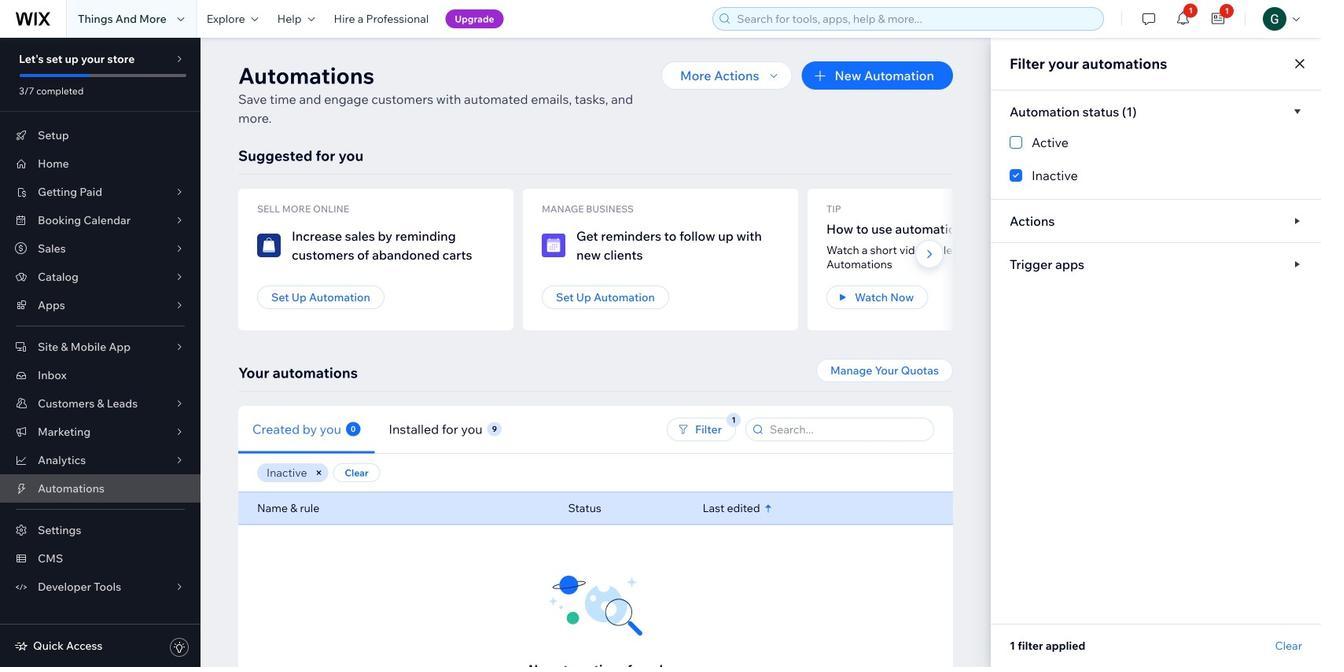 Task type: describe. For each thing, give the bounding box(es) containing it.
2 category image from the left
[[542, 234, 566, 257]]

sidebar element
[[0, 38, 201, 667]]

Search for tools, apps, help & more... field
[[733, 8, 1099, 30]]



Task type: vqa. For each thing, say whether or not it's contained in the screenshot.
list
yes



Task type: locate. For each thing, give the bounding box(es) containing it.
0 horizontal spatial category image
[[257, 234, 281, 257]]

1 category image from the left
[[257, 234, 281, 257]]

tab list
[[238, 406, 603, 454]]

list
[[238, 189, 1322, 330]]

category image
[[257, 234, 281, 257], [542, 234, 566, 257]]

Search... field
[[765, 419, 929, 441]]

1 horizontal spatial category image
[[542, 234, 566, 257]]

None checkbox
[[1010, 133, 1303, 152]]

None checkbox
[[1010, 166, 1303, 185]]



